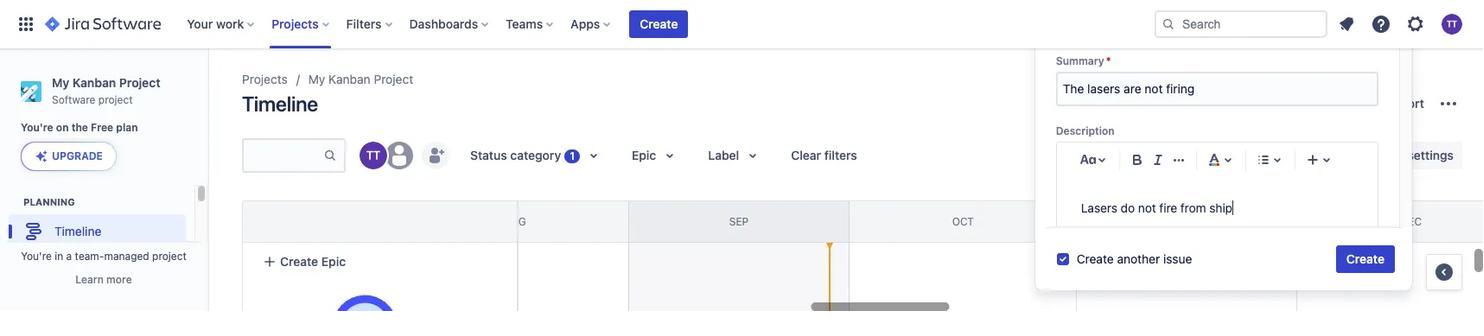 Task type: vqa. For each thing, say whether or not it's contained in the screenshot.
the
yes



Task type: locate. For each thing, give the bounding box(es) containing it.
timeline
[[242, 92, 318, 116], [54, 224, 101, 239]]

issue
[[1117, 20, 1142, 33], [1164, 252, 1193, 266]]

projects
[[242, 72, 288, 86]]

0 horizontal spatial epic
[[321, 254, 346, 269]]

italic ⌘i image
[[1148, 149, 1169, 170]]

1 you're from the top
[[21, 121, 53, 134]]

1 vertical spatial timeline
[[54, 224, 101, 239]]

epic
[[632, 148, 656, 163], [321, 254, 346, 269]]

timeline up a
[[54, 224, 101, 239]]

create button inside primary element
[[630, 10, 689, 38]]

create banner
[[0, 0, 1484, 48]]

kanban up terry turtle image
[[329, 72, 371, 86]]

1 horizontal spatial project
[[374, 72, 413, 86]]

kanban
[[329, 72, 371, 86], [72, 75, 116, 90]]

1 vertical spatial learn
[[75, 273, 104, 286]]

0 horizontal spatial create button
[[630, 10, 689, 38]]

give feedback button
[[1120, 90, 1247, 118]]

0 horizontal spatial timeline
[[54, 224, 101, 239]]

1 horizontal spatial create button
[[1336, 246, 1395, 273]]

1 horizontal spatial project
[[152, 250, 187, 263]]

nov
[[1176, 215, 1199, 228]]

not
[[1139, 200, 1157, 215]]

project inside my kanban project software project
[[119, 75, 160, 90]]

project
[[98, 93, 133, 106], [152, 250, 187, 263]]

learn
[[1056, 20, 1084, 33], [75, 273, 104, 286]]

project
[[374, 72, 413, 86], [119, 75, 160, 90]]

0 vertical spatial learn
[[1056, 20, 1084, 33]]

search image
[[1162, 17, 1176, 31]]

0 horizontal spatial issue
[[1117, 20, 1142, 33]]

learn down team-
[[75, 273, 104, 286]]

0 vertical spatial create button
[[630, 10, 689, 38]]

you're left in
[[21, 250, 52, 263]]

project right managed
[[152, 250, 187, 263]]

learn inside button
[[75, 273, 104, 286]]

my
[[308, 72, 325, 86], [52, 75, 69, 90]]

kanban for my kanban project
[[329, 72, 371, 86]]

my inside "link"
[[308, 72, 325, 86]]

you're
[[21, 121, 53, 134], [21, 250, 52, 263]]

1 horizontal spatial epic
[[632, 148, 656, 163]]

1 vertical spatial epic
[[321, 254, 346, 269]]

2 you're from the top
[[21, 250, 52, 263]]

0 horizontal spatial project
[[98, 93, 133, 106]]

project up the plan
[[119, 75, 160, 90]]

0 vertical spatial epic
[[632, 148, 656, 163]]

kanban inside my kanban project software project
[[72, 75, 116, 90]]

description
[[1056, 124, 1115, 137]]

label
[[708, 148, 739, 163]]

None text field
[[1058, 73, 1377, 104]]

dec
[[1401, 215, 1422, 228]]

project up the unassigned icon
[[374, 72, 413, 86]]

1 horizontal spatial kanban
[[329, 72, 371, 86]]

1 vertical spatial create button
[[1336, 246, 1395, 273]]

view settings
[[1377, 148, 1454, 163]]

learn left "about"
[[1056, 20, 1084, 33]]

1 vertical spatial you're
[[21, 250, 52, 263]]

in
[[55, 250, 63, 263]]

create another issue
[[1077, 252, 1193, 266]]

Search timeline text field
[[244, 140, 323, 171]]

issue down the nov on the right bottom
[[1164, 252, 1193, 266]]

my up the software
[[52, 75, 69, 90]]

jira software image
[[45, 14, 161, 35], [45, 14, 161, 35]]

my inside my kanban project software project
[[52, 75, 69, 90]]

my right projects
[[308, 72, 325, 86]]

more
[[106, 273, 132, 286]]

software
[[52, 93, 95, 106]]

1 vertical spatial project
[[152, 250, 187, 263]]

plan
[[116, 121, 138, 134]]

0 horizontal spatial my
[[52, 75, 69, 90]]

a
[[66, 250, 72, 263]]

my for my kanban project software project
[[52, 75, 69, 90]]

planning group
[[9, 196, 194, 289]]

create inside button
[[280, 254, 318, 269]]

do
[[1121, 200, 1135, 215]]

1 vertical spatial issue
[[1164, 252, 1193, 266]]

project inside "link"
[[374, 72, 413, 86]]

0 vertical spatial issue
[[1117, 20, 1142, 33]]

kanban inside "link"
[[329, 72, 371, 86]]

create epic button
[[252, 246, 507, 278]]

lists image
[[1254, 149, 1274, 170]]

unassigned image
[[386, 142, 413, 169]]

issue for about
[[1117, 20, 1142, 33]]

kanban for my kanban project software project
[[72, 75, 116, 90]]

you're on the free plan
[[21, 121, 138, 134]]

1 horizontal spatial issue
[[1164, 252, 1193, 266]]

filters
[[825, 148, 857, 163]]

create
[[640, 16, 678, 31], [1077, 252, 1114, 266], [1347, 252, 1385, 266], [280, 254, 318, 269]]

kanban up the software
[[72, 75, 116, 90]]

create button
[[630, 10, 689, 38], [1336, 246, 1395, 273]]

more formatting image
[[1169, 149, 1190, 170]]

0 horizontal spatial learn
[[75, 273, 104, 286]]

my kanban project software project
[[52, 75, 160, 106]]

1 horizontal spatial learn
[[1056, 20, 1084, 33]]

settings
[[1408, 148, 1454, 163]]

summary *
[[1056, 54, 1112, 67]]

learn about issue types
[[1056, 20, 1172, 33]]

project for my kanban project
[[374, 72, 413, 86]]

issue left types
[[1117, 20, 1142, 33]]

0 vertical spatial you're
[[21, 121, 53, 134]]

on
[[56, 121, 69, 134]]

you're left on
[[21, 121, 53, 134]]

team-
[[75, 250, 104, 263]]

0 horizontal spatial project
[[119, 75, 160, 90]]

1 horizontal spatial my
[[308, 72, 325, 86]]

project inside my kanban project software project
[[98, 93, 133, 106]]

view
[[1377, 148, 1405, 163]]

0 vertical spatial project
[[98, 93, 133, 106]]

0 horizontal spatial kanban
[[72, 75, 116, 90]]

primary element
[[10, 0, 1155, 48]]

clear filters
[[791, 148, 857, 163]]

1 horizontal spatial timeline
[[242, 92, 318, 116]]

timeline down projects link on the left top
[[242, 92, 318, 116]]

0 vertical spatial timeline
[[242, 92, 318, 116]]

types
[[1145, 20, 1172, 33]]

create inside primary element
[[640, 16, 678, 31]]

project up the plan
[[98, 93, 133, 106]]

planning image
[[3, 192, 23, 213]]



Task type: describe. For each thing, give the bounding box(es) containing it.
upgrade button
[[22, 143, 116, 171]]

export icon image
[[1363, 93, 1384, 114]]

export
[[1387, 96, 1425, 111]]

the
[[72, 121, 88, 134]]

lasers
[[1082, 200, 1118, 215]]

learn more
[[75, 273, 132, 286]]

my kanban project link
[[308, 69, 413, 90]]

appswitcher icon image
[[16, 14, 36, 35]]

oct
[[952, 215, 974, 228]]

timeline link
[[9, 215, 186, 249]]

bold ⌘b image
[[1127, 149, 1148, 170]]

learn for learn about issue types
[[1056, 20, 1084, 33]]

my kanban project
[[308, 72, 413, 86]]

feedback
[[1183, 96, 1237, 111]]

*
[[1107, 54, 1112, 67]]

ship
[[1210, 200, 1233, 215]]

learn about issue types link
[[1056, 20, 1172, 33]]

text styles image
[[1078, 149, 1099, 170]]

learn for learn more
[[75, 273, 104, 286]]

fire
[[1160, 200, 1178, 215]]

you're in a team-managed project
[[21, 250, 187, 263]]

timeline inside planning group
[[54, 224, 101, 239]]

aug
[[504, 215, 526, 228]]

create epic
[[280, 254, 346, 269]]

free
[[91, 121, 113, 134]]

clear
[[791, 148, 821, 163]]

give feedback
[[1155, 96, 1237, 111]]

settings image
[[1406, 14, 1427, 35]]

clear filters button
[[781, 142, 868, 169]]

lasers do not fire from ship
[[1082, 200, 1233, 215]]

issue for another
[[1164, 252, 1193, 266]]

my for my kanban project
[[308, 72, 325, 86]]

learn more button
[[75, 273, 132, 287]]

epic inside popup button
[[632, 148, 656, 163]]

you're for you're on the free plan
[[21, 121, 53, 134]]

you're for you're in a team-managed project
[[21, 250, 52, 263]]

planning
[[23, 197, 75, 208]]

projects link
[[242, 69, 288, 90]]

terry turtle image
[[360, 142, 387, 169]]

project for my kanban project software project
[[119, 75, 160, 90]]

from
[[1181, 200, 1207, 215]]

sep
[[729, 215, 749, 228]]

epic button
[[622, 142, 691, 169]]

managed
[[104, 250, 149, 263]]

upgrade
[[52, 150, 103, 163]]

another
[[1118, 252, 1161, 266]]

view settings button
[[1344, 142, 1463, 169]]

label button
[[698, 142, 774, 169]]

Description - Main content area, start typing to enter text. text field
[[1082, 198, 1354, 218]]

notifications image
[[1337, 14, 1357, 35]]

epic inside button
[[321, 254, 346, 269]]

give
[[1155, 96, 1180, 111]]

your profile and settings image
[[1442, 14, 1463, 35]]

add people image
[[425, 145, 446, 166]]

summary
[[1056, 54, 1105, 67]]

help image
[[1371, 14, 1392, 35]]

export button
[[1353, 90, 1435, 118]]

about
[[1086, 20, 1114, 33]]

Search field
[[1155, 10, 1328, 38]]



